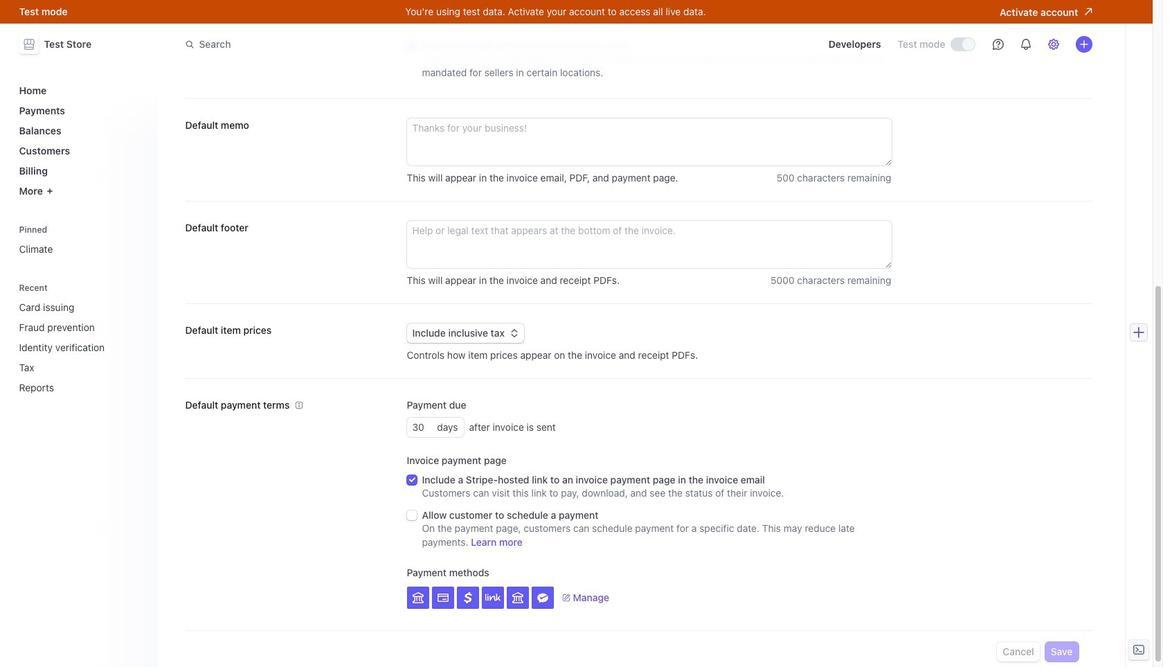 Task type: locate. For each thing, give the bounding box(es) containing it.
None text field
[[407, 418, 437, 437]]

svg image
[[511, 329, 519, 337], [485, 590, 501, 606]]

recent element
[[14, 278, 149, 399], [14, 296, 149, 399]]

core navigation links element
[[14, 79, 149, 202]]

pinned element
[[14, 220, 149, 260]]

edit pins image
[[135, 225, 144, 234]]

None search field
[[177, 32, 568, 57]]

0 horizontal spatial svg image
[[485, 590, 501, 606]]

1 recent element from the top
[[14, 278, 149, 399]]

1 horizontal spatial svg image
[[511, 329, 519, 337]]

settings image
[[1048, 39, 1059, 50]]

Search text field
[[177, 32, 568, 57]]



Task type: vqa. For each thing, say whether or not it's contained in the screenshot.
The Next
no



Task type: describe. For each thing, give the bounding box(es) containing it.
2 recent element from the top
[[14, 296, 149, 399]]

notifications image
[[1021, 39, 1032, 50]]

Thanks for your business! text field
[[407, 118, 892, 166]]

1 vertical spatial svg image
[[485, 590, 501, 606]]

Help or legal text that appears at the bottom of the invoice. text field
[[407, 221, 892, 268]]

0 vertical spatial svg image
[[511, 329, 519, 337]]

clear history image
[[135, 284, 144, 292]]

Test mode checkbox
[[951, 38, 975, 51]]

help image
[[993, 39, 1004, 50]]



